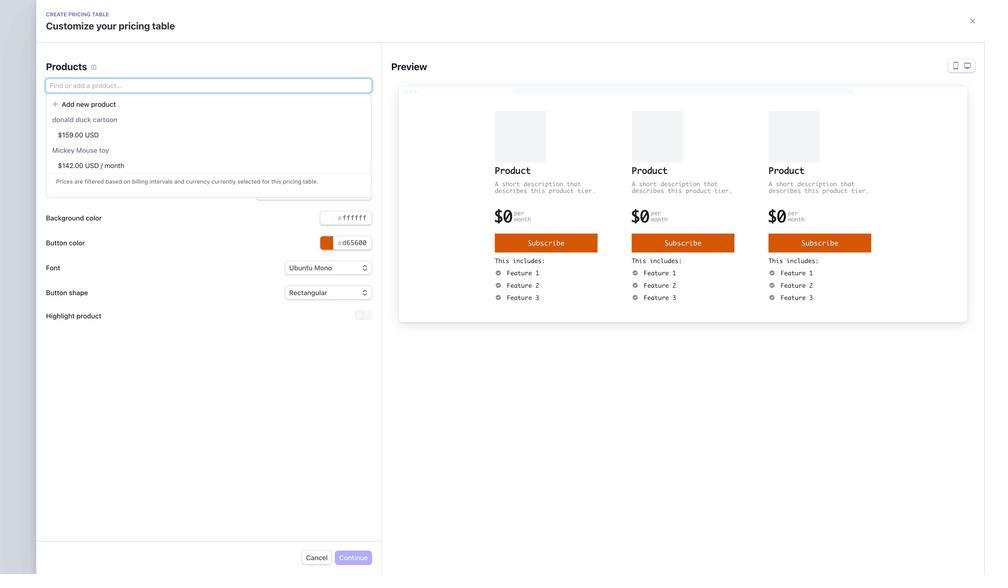 Task type: locate. For each thing, give the bounding box(es) containing it.
tab list
[[235, 54, 850, 71]]

shortcuts element
[[103, 155, 210, 234], [103, 164, 210, 234]]

Find or add a product… text field
[[46, 79, 372, 93]]

None text field
[[321, 212, 372, 225]]

core navigation links element
[[103, 38, 210, 138]]

None text field
[[321, 237, 372, 250]]



Task type: describe. For each thing, give the bounding box(es) containing it.
2 shortcuts element from the top
[[103, 164, 210, 234]]

1 shortcuts element from the top
[[103, 155, 210, 234]]

svg image
[[762, 41, 768, 47]]



Task type: vqa. For each thing, say whether or not it's contained in the screenshot.
Core Navigation Links element at top
yes



